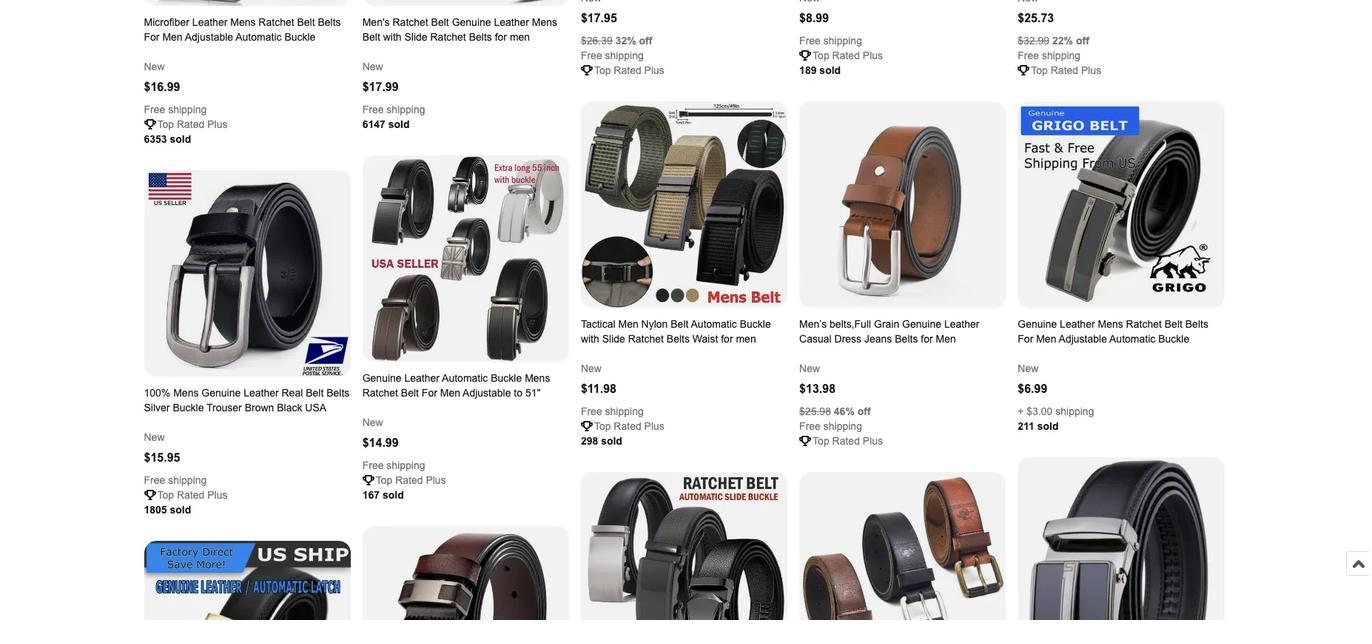 Task type: describe. For each thing, give the bounding box(es) containing it.
plus for top rated plus text field above 1805 sold
[[207, 490, 228, 501]]

automatic inside microfiber leather mens ratchet belt belts for men adjustable automatic buckle
[[236, 31, 282, 43]]

top rated plus text field up 298 sold on the bottom left
[[594, 419, 665, 434]]

32%
[[616, 35, 636, 47]]

men for $11.98
[[736, 333, 756, 345]]

+
[[1018, 406, 1024, 418]]

belts inside the 100% mens genuine leather real belt belts silver buckle trouser brown black usa
[[327, 387, 350, 399]]

genuine inside men's ratchet belt genuine leather mens belt with slide ratchet belts for men
[[452, 16, 491, 28]]

to
[[514, 387, 523, 399]]

slide inside men's ratchet belt genuine leather mens belt with slide ratchet belts for men
[[404, 31, 428, 43]]

mens inside men's ratchet belt genuine leather mens belt with slide ratchet belts for men
[[532, 16, 557, 28]]

$26.39
[[581, 35, 613, 47]]

rated up 6353 sold text field at the left top of page
[[177, 119, 205, 130]]

adjustable inside "genuine leather automatic buckle mens ratchet belt for men adjustable to 51""
[[463, 387, 511, 399]]

6353 sold text field
[[144, 132, 191, 147]]

belt inside the genuine leather mens ratchet belt belts for men adjustable automatic buckle
[[1165, 319, 1183, 330]]

new for $15.95
[[144, 432, 165, 444]]

shipping down $11.98 text box
[[605, 406, 644, 418]]

free shipping text field down '46%'
[[799, 419, 862, 434]]

belt inside tactical men nylon belt automatic buckle with slide ratchet belts waist for men
[[671, 319, 689, 330]]

genuine leather mens ratchet belt belts for men adjustable automatic buckle
[[1018, 319, 1209, 345]]

$14.99
[[362, 437, 399, 450]]

top rated plus up 298 sold text field
[[594, 421, 665, 433]]

$8.99 text field
[[799, 12, 829, 25]]

new text field for $16.99
[[144, 59, 165, 74]]

real
[[282, 387, 303, 399]]

free down the $16.99
[[144, 104, 165, 116]]

genuine inside the 100% mens genuine leather real belt belts silver buckle trouser brown black usa
[[202, 387, 241, 399]]

top rated plus text field down $25.98 46% off free shipping
[[813, 434, 883, 449]]

slide inside tactical men nylon belt automatic buckle with slide ratchet belts waist for men
[[602, 333, 625, 345]]

with inside men's ratchet belt genuine leather mens belt with slide ratchet belts for men
[[383, 31, 402, 43]]

men inside the genuine leather mens ratchet belt belts for men adjustable automatic buckle
[[1036, 333, 1057, 345]]

$17.95 text field
[[581, 12, 617, 25]]

rated down $25.98 46% off free shipping
[[832, 436, 860, 447]]

free inside $25.98 46% off free shipping
[[799, 421, 821, 433]]

$15.95 text field
[[144, 452, 180, 464]]

ratchet inside the genuine leather mens ratchet belt belts for men adjustable automatic buckle
[[1126, 319, 1162, 330]]

belts inside men's ratchet belt genuine leather mens belt with slide ratchet belts for men
[[469, 31, 492, 43]]

$32.99
[[1018, 35, 1050, 47]]

leather inside men's ratchet belt genuine leather mens belt with slide ratchet belts for men
[[494, 16, 529, 28]]

shipping inside the free shipping 6147 sold
[[387, 104, 425, 116]]

sold for 189 sold
[[820, 65, 841, 76]]

6147 sold text field
[[362, 117, 410, 132]]

ratchet inside microfiber leather mens ratchet belt belts for men adjustable automatic buckle
[[259, 16, 294, 28]]

$6.99
[[1018, 383, 1048, 396]]

plus for top rated plus text field under $25.98 46% off free shipping
[[863, 436, 883, 447]]

free down '$15.95' text box
[[144, 475, 165, 487]]

men for $17.99
[[510, 31, 530, 43]]

$16.99 text field
[[144, 81, 180, 93]]

free shipping text field down $8.99 text field
[[799, 33, 862, 48]]

brown
[[245, 402, 274, 414]]

new for $11.98
[[581, 363, 602, 375]]

men's belts,full grain genuine leather casual dress jeans belts for men
[[799, 319, 980, 345]]

free shipping text field for $17.99
[[362, 102, 425, 117]]

Top Rated Plus text field
[[1031, 63, 1102, 78]]

automatic inside "genuine leather automatic buckle mens ratchet belt for men adjustable to 51""
[[442, 373, 488, 384]]

free down $11.98
[[581, 406, 602, 418]]

new for $13.98
[[799, 363, 820, 375]]

1805 sold
[[144, 504, 191, 516]]

new text field for $6.99
[[1018, 362, 1039, 376]]

top for top rated plus text field over the 189 sold
[[813, 50, 829, 62]]

$3.00
[[1027, 406, 1053, 418]]

sold inside the free shipping 6147 sold
[[388, 119, 410, 130]]

298
[[581, 436, 598, 447]]

$32.99 22% off free shipping
[[1018, 35, 1089, 62]]

men's
[[799, 319, 827, 330]]

plus for top rated plus text field on top of 298 sold on the bottom left
[[644, 421, 665, 433]]

22%
[[1053, 35, 1073, 47]]

belts inside men's belts,full grain genuine leather casual dress jeans belts for men
[[895, 333, 918, 345]]

new text field for $11.98
[[581, 362, 602, 376]]

189 sold text field
[[799, 63, 841, 78]]

nylon
[[641, 319, 668, 330]]

$11.98 text field
[[581, 383, 617, 396]]

$25.73 text field
[[1018, 12, 1054, 25]]

$16.99
[[144, 81, 180, 93]]

for for $16.99
[[144, 31, 160, 43]]

shipping down $8.99 text field
[[824, 35, 862, 47]]

buckle inside the 100% mens genuine leather real belt belts silver buckle trouser brown black usa
[[173, 402, 204, 414]]

free shipping text field down the 22% on the top of page
[[1018, 48, 1081, 63]]

belts inside tactical men nylon belt automatic buckle with slide ratchet belts waist for men
[[667, 333, 690, 345]]

with inside tactical men nylon belt automatic buckle with slide ratchet belts waist for men
[[581, 333, 599, 345]]

off inside $25.98 46% off free shipping
[[858, 406, 871, 418]]

free shipping text field for $16.99
[[144, 102, 207, 117]]

189
[[799, 65, 817, 76]]

167
[[362, 490, 380, 501]]

top rated plus down $26.39 32% off free shipping at the top left of the page
[[594, 65, 665, 76]]

$11.98
[[581, 383, 617, 396]]

top for top rated plus text field underneath $26.39 32% off free shipping at the top left of the page
[[594, 65, 611, 76]]

belt inside the 100% mens genuine leather real belt belts silver buckle trouser brown black usa
[[306, 387, 324, 399]]

298 sold
[[581, 436, 622, 447]]

silver
[[144, 402, 170, 414]]

free shipping text field down '$15.95' text box
[[144, 473, 207, 488]]

free inside $26.39 32% off free shipping
[[581, 50, 602, 62]]

belt inside "genuine leather automatic buckle mens ratchet belt for men adjustable to 51""
[[401, 387, 419, 399]]

belts,full
[[830, 319, 871, 330]]

$13.98
[[799, 383, 836, 396]]

free down $8.99
[[799, 35, 821, 47]]

belt inside microfiber leather mens ratchet belt belts for men adjustable automatic buckle
[[297, 16, 315, 28]]

free shipping text field down $14.99 text box on the bottom left
[[362, 458, 425, 473]]

free shipping for $14.99
[[362, 460, 425, 472]]

buckle inside the genuine leather mens ratchet belt belts for men adjustable automatic buckle
[[1158, 333, 1190, 345]]

6147
[[362, 119, 386, 130]]

microfiber
[[144, 16, 189, 28]]

top for top rated plus text field above 1805 sold
[[157, 490, 174, 501]]

plus for top rated plus text box
[[1081, 65, 1102, 76]]

previous price $32.99 22% off text field
[[1018, 33, 1089, 48]]

trouser
[[207, 402, 242, 414]]

adjustable for $6.99
[[1059, 333, 1107, 345]]

automatic inside tactical men nylon belt automatic buckle with slide ratchet belts waist for men
[[691, 319, 737, 330]]

mens inside the genuine leather mens ratchet belt belts for men adjustable automatic buckle
[[1098, 319, 1123, 330]]

$26.39 32% off free shipping
[[581, 35, 652, 62]]

previous price $26.39 32% off text field
[[581, 33, 652, 48]]

off for $25.73
[[1076, 35, 1089, 47]]

new text field for $14.99
[[362, 416, 383, 430]]

sold inside + $3.00 shipping 211 sold
[[1038, 421, 1059, 433]]

free shipping text field down 32%
[[581, 48, 644, 63]]

leather inside men's belts,full grain genuine leather casual dress jeans belts for men
[[944, 319, 980, 330]]

$8.99
[[799, 12, 829, 25]]

jeans
[[865, 333, 892, 345]]

top rated plus up 1805 sold text box
[[157, 490, 228, 501]]

grain
[[874, 319, 899, 330]]

+ $3.00 shipping text field
[[1018, 404, 1094, 419]]

6353
[[144, 133, 167, 145]]



Task type: locate. For each thing, give the bounding box(es) containing it.
free
[[799, 35, 821, 47], [581, 50, 602, 62], [1018, 50, 1039, 62], [144, 104, 165, 116], [362, 104, 384, 116], [581, 406, 602, 418], [799, 421, 821, 433], [362, 460, 384, 472], [144, 475, 165, 487]]

shipping down the $16.99
[[168, 104, 207, 116]]

men left to
[[440, 387, 460, 399]]

free shipping down $8.99 text field
[[799, 35, 862, 47]]

top for top rated plus text field over 167 sold
[[376, 475, 392, 487]]

new text field up $11.98
[[581, 362, 602, 376]]

men up $6.99
[[1036, 333, 1057, 345]]

$17.95
[[581, 12, 617, 25]]

off for $17.95
[[639, 35, 652, 47]]

free down $26.39
[[581, 50, 602, 62]]

top rated plus down '$32.99 22% off free shipping'
[[1031, 65, 1102, 76]]

for for $17.99
[[495, 31, 507, 43]]

1 horizontal spatial for
[[422, 387, 437, 399]]

free inside the free shipping 6147 sold
[[362, 104, 384, 116]]

sold right 1805
[[170, 504, 191, 516]]

$17.99
[[362, 81, 399, 93]]

0 horizontal spatial off
[[639, 35, 652, 47]]

free shipping text field down $11.98 text box
[[581, 404, 644, 419]]

top up 1805 sold text box
[[157, 490, 174, 501]]

top rated plus text field up 1805 sold
[[157, 488, 228, 503]]

free shipping text field up 6147
[[362, 102, 425, 117]]

2 vertical spatial for
[[422, 387, 437, 399]]

46%
[[834, 406, 855, 418]]

free shipping 6147 sold
[[362, 104, 425, 130]]

shipping down '46%'
[[824, 421, 862, 433]]

for for $6.99
[[1018, 333, 1033, 345]]

genuine
[[452, 16, 491, 28], [902, 319, 942, 330], [1018, 319, 1057, 330], [362, 373, 402, 384], [202, 387, 241, 399]]

shipping
[[824, 35, 862, 47], [605, 50, 644, 62], [1042, 50, 1081, 62], [168, 104, 207, 116], [387, 104, 425, 116], [605, 406, 644, 418], [1056, 406, 1094, 418], [824, 421, 862, 433], [387, 460, 425, 472], [168, 475, 207, 487]]

211
[[1018, 421, 1035, 433]]

New text field
[[362, 59, 383, 74], [581, 362, 602, 376], [799, 362, 820, 376], [362, 416, 383, 430], [144, 430, 165, 445]]

rated inside top rated plus text box
[[1051, 65, 1079, 76]]

new text field up the $14.99
[[362, 416, 383, 430]]

0 horizontal spatial new text field
[[144, 59, 165, 74]]

for inside men's ratchet belt genuine leather mens belt with slide ratchet belts for men
[[495, 31, 507, 43]]

free shipping down the $16.99
[[144, 104, 207, 116]]

1 horizontal spatial with
[[581, 333, 599, 345]]

0 vertical spatial men
[[510, 31, 530, 43]]

new up $13.98 text field
[[799, 363, 820, 375]]

0 horizontal spatial for
[[495, 31, 507, 43]]

automatic
[[236, 31, 282, 43], [691, 319, 737, 330], [1110, 333, 1156, 345], [442, 373, 488, 384]]

men right jeans
[[936, 333, 956, 345]]

2 vertical spatial adjustable
[[463, 387, 511, 399]]

sold down + $3.00 shipping text box
[[1038, 421, 1059, 433]]

0 vertical spatial adjustable
[[185, 31, 233, 43]]

free inside '$32.99 22% off free shipping'
[[1018, 50, 1039, 62]]

shipping down 32%
[[605, 50, 644, 62]]

off inside '$32.99 22% off free shipping'
[[1076, 35, 1089, 47]]

for inside the genuine leather mens ratchet belt belts for men adjustable automatic buckle
[[1018, 333, 1033, 345]]

top for top rated plus text field over 6353 sold
[[157, 119, 174, 130]]

tactical
[[581, 319, 615, 330]]

men left nylon
[[618, 319, 639, 330]]

genuine leather automatic buckle mens ratchet belt for men adjustable to 51"
[[362, 373, 550, 399]]

new for $16.99
[[144, 61, 165, 73]]

1 horizontal spatial adjustable
[[463, 387, 511, 399]]

mens inside the 100% mens genuine leather real belt belts silver buckle trouser brown black usa
[[173, 387, 199, 399]]

free shipping down '$15.95' text box
[[144, 475, 207, 487]]

top
[[813, 50, 829, 62], [594, 65, 611, 76], [1031, 65, 1048, 76], [157, 119, 174, 130], [594, 421, 611, 433], [813, 436, 829, 447], [376, 475, 392, 487], [157, 490, 174, 501]]

waist
[[693, 333, 718, 345]]

leather inside the genuine leather mens ratchet belt belts for men adjustable automatic buckle
[[1060, 319, 1095, 330]]

buckle inside microfiber leather mens ratchet belt belts for men adjustable automatic buckle
[[284, 31, 316, 43]]

slide
[[404, 31, 428, 43], [602, 333, 625, 345]]

top rated plus text field up 6353 sold
[[157, 117, 228, 132]]

new text field for $17.99
[[362, 59, 383, 74]]

0 horizontal spatial men
[[510, 31, 530, 43]]

top up the 189 sold
[[813, 50, 829, 62]]

0 vertical spatial new text field
[[144, 59, 165, 74]]

mens
[[230, 16, 256, 28], [532, 16, 557, 28], [1098, 319, 1123, 330], [525, 373, 550, 384], [173, 387, 199, 399]]

men
[[162, 31, 183, 43], [618, 319, 639, 330], [936, 333, 956, 345], [1036, 333, 1057, 345], [440, 387, 460, 399]]

top rated plus up 6353 sold text field at the left top of page
[[157, 119, 228, 130]]

sold for 167 sold
[[383, 490, 404, 501]]

51"
[[525, 387, 541, 399]]

free shipping
[[799, 35, 862, 47], [144, 104, 207, 116], [581, 406, 644, 418], [362, 460, 425, 472], [144, 475, 207, 487]]

2 horizontal spatial for
[[921, 333, 933, 345]]

shipping inside $26.39 32% off free shipping
[[605, 50, 644, 62]]

plus inside text box
[[1081, 65, 1102, 76]]

sold right 6147
[[388, 119, 410, 130]]

2 horizontal spatial adjustable
[[1059, 333, 1107, 345]]

men down 'microfiber'
[[162, 31, 183, 43]]

None text field
[[581, 0, 602, 5], [1018, 0, 1039, 5], [581, 0, 602, 5], [1018, 0, 1039, 5]]

men inside tactical men nylon belt automatic buckle with slide ratchet belts waist for men
[[618, 319, 639, 330]]

Free shipping text field
[[799, 33, 862, 48], [581, 48, 644, 63], [1018, 48, 1081, 63], [362, 458, 425, 473], [144, 473, 207, 488]]

tactical men nylon belt automatic buckle with slide ratchet belts waist for men
[[581, 319, 771, 345]]

men's
[[362, 16, 390, 28]]

men inside microfiber leather mens ratchet belt belts for men adjustable automatic buckle
[[162, 31, 183, 43]]

men's ratchet belt genuine leather mens belt with slide ratchet belts for men
[[362, 16, 557, 43]]

free shipping text field down the $16.99
[[144, 102, 207, 117]]

buckle
[[284, 31, 316, 43], [740, 319, 771, 330], [1158, 333, 1190, 345], [491, 373, 522, 384], [173, 402, 204, 414]]

new up $11.98
[[581, 363, 602, 375]]

rated up 1805 sold text box
[[177, 490, 205, 501]]

free down $14.99 text box on the bottom left
[[362, 460, 384, 472]]

new
[[144, 61, 165, 73], [362, 61, 383, 73], [581, 363, 602, 375], [799, 363, 820, 375], [1018, 363, 1039, 375], [362, 417, 383, 429], [144, 432, 165, 444]]

previous price $25.98 46% off text field
[[799, 404, 871, 419]]

New text field
[[144, 59, 165, 74], [1018, 362, 1039, 376]]

belt
[[297, 16, 315, 28], [431, 16, 449, 28], [362, 31, 380, 43], [671, 319, 689, 330], [1165, 319, 1183, 330], [306, 387, 324, 399], [401, 387, 419, 399]]

top for top rated plus text field on top of 298 sold on the bottom left
[[594, 421, 611, 433]]

top down $26.39 32% off free shipping at the top left of the page
[[594, 65, 611, 76]]

rated up the 189 sold
[[832, 50, 860, 62]]

sold
[[820, 65, 841, 76], [388, 119, 410, 130], [170, 133, 191, 145], [1038, 421, 1059, 433], [601, 436, 622, 447], [383, 490, 404, 501], [170, 504, 191, 516]]

shipping down the 22% on the top of page
[[1042, 50, 1081, 62]]

off right the 22% on the top of page
[[1076, 35, 1089, 47]]

shipping inside + $3.00 shipping 211 sold
[[1056, 406, 1094, 418]]

1 horizontal spatial off
[[858, 406, 871, 418]]

rated down $26.39 32% off free shipping at the top left of the page
[[614, 65, 642, 76]]

top up 298 sold text field
[[594, 421, 611, 433]]

top rated plus up the 189 sold
[[813, 50, 883, 62]]

new text field up '$15.95' text box
[[144, 430, 165, 445]]

men
[[510, 31, 530, 43], [736, 333, 756, 345]]

top for top rated plus text field under $25.98 46% off free shipping
[[813, 436, 829, 447]]

new up $6.99
[[1018, 363, 1039, 375]]

adjustable for $16.99
[[185, 31, 233, 43]]

off inside $26.39 32% off free shipping
[[639, 35, 652, 47]]

free shipping for $15.95
[[144, 475, 207, 487]]

sold right '298'
[[601, 436, 622, 447]]

ratchet inside "genuine leather automatic buckle mens ratchet belt for men adjustable to 51""
[[362, 387, 398, 399]]

1 vertical spatial men
[[736, 333, 756, 345]]

free shipping down $11.98 text box
[[581, 406, 644, 418]]

for
[[495, 31, 507, 43], [721, 333, 733, 345], [921, 333, 933, 345]]

1 vertical spatial for
[[1018, 333, 1033, 345]]

0 horizontal spatial slide
[[404, 31, 428, 43]]

$13.98 text field
[[799, 383, 836, 396]]

1 horizontal spatial slide
[[602, 333, 625, 345]]

2 horizontal spatial off
[[1076, 35, 1089, 47]]

sold for 6353 sold
[[170, 133, 191, 145]]

top up 6353 sold text field at the left top of page
[[157, 119, 174, 130]]

top rated plus
[[813, 50, 883, 62], [594, 65, 665, 76], [1031, 65, 1102, 76], [157, 119, 228, 130], [594, 421, 665, 433], [813, 436, 883, 447], [376, 475, 446, 487], [157, 490, 228, 501]]

rated
[[832, 50, 860, 62], [614, 65, 642, 76], [1051, 65, 1079, 76], [177, 119, 205, 130], [614, 421, 642, 433], [832, 436, 860, 447], [395, 475, 423, 487], [177, 490, 205, 501]]

ratchet inside tactical men nylon belt automatic buckle with slide ratchet belts waist for men
[[628, 333, 664, 345]]

298 sold text field
[[581, 434, 622, 449]]

free shipping for $11.98
[[581, 406, 644, 418]]

211 sold text field
[[1018, 419, 1059, 434]]

1 vertical spatial slide
[[602, 333, 625, 345]]

top inside top rated plus text box
[[1031, 65, 1048, 76]]

100%
[[144, 387, 170, 399]]

mens inside microfiber leather mens ratchet belt belts for men adjustable automatic buckle
[[230, 16, 256, 28]]

1805
[[144, 504, 167, 516]]

new for $17.99
[[362, 61, 383, 73]]

for inside "genuine leather automatic buckle mens ratchet belt for men adjustable to 51""
[[422, 387, 437, 399]]

new for $6.99
[[1018, 363, 1039, 375]]

new text field up the $16.99
[[144, 59, 165, 74]]

6353 sold
[[144, 133, 191, 145]]

new text field up $6.99
[[1018, 362, 1039, 376]]

167 sold text field
[[362, 488, 404, 503]]

leather inside the 100% mens genuine leather real belt belts silver buckle trouser brown black usa
[[244, 387, 279, 399]]

1805 sold text field
[[144, 503, 191, 518]]

top rated plus down $25.98 46% off free shipping
[[813, 436, 883, 447]]

1 horizontal spatial new text field
[[1018, 362, 1039, 376]]

new text field for $15.95
[[144, 430, 165, 445]]

off right 32%
[[639, 35, 652, 47]]

ratchet
[[259, 16, 294, 28], [393, 16, 428, 28], [430, 31, 466, 43], [1126, 319, 1162, 330], [628, 333, 664, 345], [362, 387, 398, 399]]

100% mens genuine leather real belt belts silver buckle trouser brown black usa
[[144, 387, 350, 414]]

free shipping text field for $11.98
[[581, 404, 644, 419]]

new up $17.99 'text field'
[[362, 61, 383, 73]]

shipping down '$15.95' text box
[[168, 475, 207, 487]]

0 horizontal spatial adjustable
[[185, 31, 233, 43]]

Free shipping text field
[[144, 102, 207, 117], [362, 102, 425, 117], [581, 404, 644, 419], [799, 419, 862, 434]]

top rated plus up 167 sold
[[376, 475, 446, 487]]

rated up 167 sold
[[395, 475, 423, 487]]

adjustable inside the genuine leather mens ratchet belt belts for men adjustable automatic buckle
[[1059, 333, 1107, 345]]

+ $3.00 shipping 211 sold
[[1018, 406, 1094, 433]]

free down $25.98
[[799, 421, 821, 433]]

$6.99 text field
[[1018, 383, 1048, 396]]

$25.73
[[1018, 12, 1054, 25]]

plus for top rated plus text field over 167 sold
[[426, 475, 446, 487]]

0 vertical spatial with
[[383, 31, 402, 43]]

for inside men's belts,full grain genuine leather casual dress jeans belts for men
[[921, 333, 933, 345]]

shipping right the $3.00
[[1056, 406, 1094, 418]]

genuine inside "genuine leather automatic buckle mens ratchet belt for men adjustable to 51""
[[362, 373, 402, 384]]

men inside tactical men nylon belt automatic buckle with slide ratchet belts waist for men
[[736, 333, 756, 345]]

plus for top rated plus text field underneath $26.39 32% off free shipping at the top left of the page
[[644, 65, 665, 76]]

men inside men's ratchet belt genuine leather mens belt with slide ratchet belts for men
[[510, 31, 530, 43]]

1 vertical spatial with
[[581, 333, 599, 345]]

buckle inside "genuine leather automatic buckle mens ratchet belt for men adjustable to 51""
[[491, 373, 522, 384]]

0 vertical spatial for
[[144, 31, 160, 43]]

for
[[144, 31, 160, 43], [1018, 333, 1033, 345], [422, 387, 437, 399]]

plus
[[863, 50, 883, 62], [644, 65, 665, 76], [1081, 65, 1102, 76], [207, 119, 228, 130], [644, 421, 665, 433], [863, 436, 883, 447], [426, 475, 446, 487], [207, 490, 228, 501]]

men inside men's belts,full grain genuine leather casual dress jeans belts for men
[[936, 333, 956, 345]]

new up the $16.99
[[144, 61, 165, 73]]

shipping up 6147 sold text field
[[387, 104, 425, 116]]

new text field for $13.98
[[799, 362, 820, 376]]

0 horizontal spatial with
[[383, 31, 402, 43]]

0 vertical spatial slide
[[404, 31, 428, 43]]

top down '$32.99 22% off free shipping'
[[1031, 65, 1048, 76]]

top for top rated plus text box
[[1031, 65, 1048, 76]]

189 sold
[[799, 65, 841, 76]]

new text field up $13.98 text field
[[799, 362, 820, 376]]

sold for 298 sold
[[601, 436, 622, 447]]

top rated plus text field down $26.39 32% off free shipping at the top left of the page
[[594, 63, 665, 78]]

free up 6147
[[362, 104, 384, 116]]

off right '46%'
[[858, 406, 871, 418]]

belts inside microfiber leather mens ratchet belt belts for men adjustable automatic buckle
[[318, 16, 341, 28]]

with down men's
[[383, 31, 402, 43]]

genuine inside the genuine leather mens ratchet belt belts for men adjustable automatic buckle
[[1018, 319, 1057, 330]]

adjustable
[[185, 31, 233, 43], [1059, 333, 1107, 345], [463, 387, 511, 399]]

with
[[383, 31, 402, 43], [581, 333, 599, 345]]

casual
[[799, 333, 832, 345]]

belts inside the genuine leather mens ratchet belt belts for men adjustable automatic buckle
[[1186, 319, 1209, 330]]

sold right "189"
[[820, 65, 841, 76]]

leather inside microfiber leather mens ratchet belt belts for men adjustable automatic buckle
[[192, 16, 227, 28]]

$25.98 46% off free shipping
[[799, 406, 871, 433]]

1 vertical spatial adjustable
[[1059, 333, 1107, 345]]

None text field
[[799, 0, 820, 5]]

with down tactical
[[581, 333, 599, 345]]

1 vertical spatial new text field
[[1018, 362, 1039, 376]]

sold right 167 on the left of page
[[383, 490, 404, 501]]

Top Rated Plus text field
[[813, 48, 883, 63], [594, 63, 665, 78], [157, 117, 228, 132], [594, 419, 665, 434], [813, 434, 883, 449], [376, 473, 446, 488], [157, 488, 228, 503]]

new up the $14.99
[[362, 417, 383, 429]]

automatic inside the genuine leather mens ratchet belt belts for men adjustable automatic buckle
[[1110, 333, 1156, 345]]

leather inside "genuine leather automatic buckle mens ratchet belt for men adjustable to 51""
[[404, 373, 440, 384]]

sold for 1805 sold
[[170, 504, 191, 516]]

free down $32.99
[[1018, 50, 1039, 62]]

plus for top rated plus text field over 6353 sold
[[207, 119, 228, 130]]

167 sold
[[362, 490, 404, 501]]

usa
[[305, 402, 327, 414]]

free shipping for $16.99
[[144, 104, 207, 116]]

top down $25.98 46% off free shipping
[[813, 436, 829, 447]]

1 horizontal spatial for
[[721, 333, 733, 345]]

0 horizontal spatial for
[[144, 31, 160, 43]]

shipping inside '$32.99 22% off free shipping'
[[1042, 50, 1081, 62]]

2 horizontal spatial for
[[1018, 333, 1033, 345]]

for inside tactical men nylon belt automatic buckle with slide ratchet belts waist for men
[[721, 333, 733, 345]]

$14.99 text field
[[362, 437, 399, 450]]

new text field up $17.99 'text field'
[[362, 59, 383, 74]]

black
[[277, 402, 302, 414]]

belts
[[318, 16, 341, 28], [469, 31, 492, 43], [1186, 319, 1209, 330], [667, 333, 690, 345], [895, 333, 918, 345], [327, 387, 350, 399]]

dress
[[835, 333, 862, 345]]

1 horizontal spatial men
[[736, 333, 756, 345]]

top rated plus text field up 167 sold
[[376, 473, 446, 488]]

top rated plus text field up the 189 sold
[[813, 48, 883, 63]]

free shipping down $14.99 text box on the bottom left
[[362, 460, 425, 472]]

leather
[[192, 16, 227, 28], [494, 16, 529, 28], [944, 319, 980, 330], [1060, 319, 1095, 330], [404, 373, 440, 384], [244, 387, 279, 399]]

adjustable inside microfiber leather mens ratchet belt belts for men adjustable automatic buckle
[[185, 31, 233, 43]]

$17.99 text field
[[362, 81, 399, 93]]

men inside "genuine leather automatic buckle mens ratchet belt for men adjustable to 51""
[[440, 387, 460, 399]]

rated up 298 sold text field
[[614, 421, 642, 433]]

new up '$15.95' text box
[[144, 432, 165, 444]]

top up 167 sold
[[376, 475, 392, 487]]

microfiber leather mens ratchet belt belts for men adjustable automatic buckle
[[144, 16, 341, 43]]

new for $14.99
[[362, 417, 383, 429]]

for inside microfiber leather mens ratchet belt belts for men adjustable automatic buckle
[[144, 31, 160, 43]]

mens inside "genuine leather automatic buckle mens ratchet belt for men adjustable to 51""
[[525, 373, 550, 384]]

for for $11.98
[[721, 333, 733, 345]]

$15.95
[[144, 452, 180, 464]]

buckle inside tactical men nylon belt automatic buckle with slide ratchet belts waist for men
[[740, 319, 771, 330]]

genuine inside men's belts,full grain genuine leather casual dress jeans belts for men
[[902, 319, 942, 330]]

rated down '$32.99 22% off free shipping'
[[1051, 65, 1079, 76]]

off
[[639, 35, 652, 47], [1076, 35, 1089, 47], [858, 406, 871, 418]]

plus for top rated plus text field over the 189 sold
[[863, 50, 883, 62]]

shipping inside $25.98 46% off free shipping
[[824, 421, 862, 433]]

shipping down $14.99 text box on the bottom left
[[387, 460, 425, 472]]

$25.98
[[799, 406, 831, 418]]

sold right 6353
[[170, 133, 191, 145]]



Task type: vqa. For each thing, say whether or not it's contained in the screenshot.
76225
no



